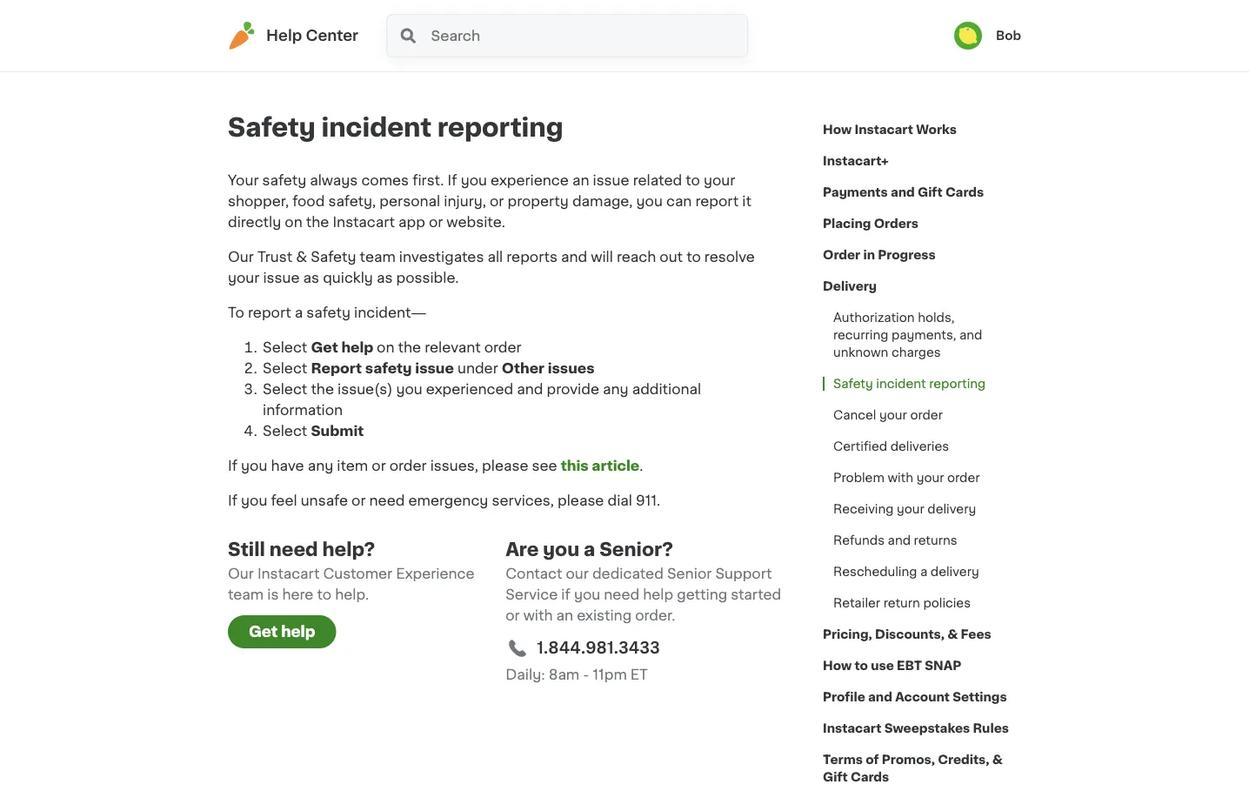Task type: vqa. For each thing, say whether or not it's contained in the screenshot.
the middle need
yes



Task type: locate. For each thing, give the bounding box(es) containing it.
progress
[[878, 249, 936, 261]]

Search search field
[[430, 15, 748, 57]]

& down rules
[[993, 754, 1003, 766]]

1 as from the left
[[303, 271, 319, 285]]

0 vertical spatial safety
[[228, 115, 316, 140]]

how
[[823, 124, 852, 136], [823, 660, 852, 672]]

instacart+ link
[[823, 145, 889, 177]]

1 horizontal spatial gift
[[918, 186, 943, 198]]

safety down quickly
[[307, 305, 351, 319]]

placing
[[823, 218, 871, 230]]

to inside the our trust & safety team investigates all reports and will reach out to resolve your issue as quickly as possible.
[[687, 250, 701, 264]]

3 select from the top
[[263, 382, 307, 396]]

1 horizontal spatial any
[[603, 382, 629, 396]]

or right item
[[372, 459, 386, 473]]

1 vertical spatial our
[[228, 567, 254, 580]]

order up other on the left top of the page
[[484, 340, 522, 354]]

need down dedicated
[[604, 587, 640, 601]]

as
[[303, 271, 319, 285], [377, 271, 393, 285]]

if right first.
[[448, 173, 457, 187]]

please up services,
[[482, 459, 529, 473]]

comes
[[361, 173, 409, 187]]

0 vertical spatial a
[[295, 305, 303, 319]]

your up certified deliveries link
[[880, 409, 908, 421]]

order in progress
[[823, 249, 936, 261]]

a down "returns"
[[921, 566, 928, 578]]

& left fees on the right of the page
[[948, 628, 958, 641]]

1 horizontal spatial &
[[948, 628, 958, 641]]

pricing, discounts, & fees
[[823, 628, 992, 641]]

any inside select get help on the relevant order select report safety issue under other issues select the issue(s) you experienced and provide any additional information select submit
[[603, 382, 629, 396]]

rescheduling
[[834, 566, 918, 578]]

charges
[[892, 346, 941, 359]]

0 horizontal spatial any
[[308, 459, 334, 473]]

2 vertical spatial need
[[604, 587, 640, 601]]

1 our from the top
[[228, 250, 254, 264]]

& inside terms of promos, credits, & gift cards
[[993, 754, 1003, 766]]

issue
[[593, 173, 630, 187], [263, 271, 300, 285], [415, 361, 454, 375]]

2 vertical spatial help
[[281, 624, 315, 639]]

the down 'food'
[[306, 215, 329, 229]]

1 horizontal spatial incident
[[877, 378, 926, 390]]

0 vertical spatial cards
[[946, 186, 984, 198]]

get down is on the bottom left
[[249, 624, 278, 639]]

still
[[228, 540, 265, 558]]

1 vertical spatial cards
[[851, 771, 890, 783]]

0 vertical spatial &
[[296, 250, 307, 264]]

0 vertical spatial team
[[360, 250, 396, 264]]

& right trust
[[296, 250, 307, 264]]

1 vertical spatial a
[[584, 540, 595, 558]]

0 horizontal spatial team
[[228, 587, 264, 601]]

use
[[871, 660, 894, 672]]

0 horizontal spatial help
[[281, 624, 315, 639]]

your right related on the right top of page
[[704, 173, 736, 187]]

with
[[888, 472, 914, 484], [524, 608, 553, 622]]

your inside your safety always comes first. if you experience an issue related to your shopper, food safety, personal injury, or property damage, you can report it directly on the instacart app or website.
[[704, 173, 736, 187]]

rescheduling a delivery
[[834, 566, 980, 578]]

relevant
[[425, 340, 481, 354]]

0 horizontal spatial issue
[[263, 271, 300, 285]]

terms of promos, credits, & gift cards
[[823, 754, 1003, 783]]

1 vertical spatial safety
[[311, 250, 356, 264]]

food
[[293, 194, 325, 208]]

a
[[295, 305, 303, 319], [584, 540, 595, 558], [921, 566, 928, 578]]

2 horizontal spatial issue
[[593, 173, 630, 187]]

to inside your safety always comes first. if you experience an issue related to your shopper, food safety, personal injury, or property damage, you can report it directly on the instacart app or website.
[[686, 173, 700, 187]]

if
[[448, 173, 457, 187], [228, 459, 238, 473], [228, 493, 238, 507]]

2 our from the top
[[228, 567, 254, 580]]

1 vertical spatial incident
[[877, 378, 926, 390]]

1 vertical spatial help
[[643, 587, 674, 601]]

2 horizontal spatial need
[[604, 587, 640, 601]]

how up "instacart+" link
[[823, 124, 852, 136]]

can
[[667, 194, 692, 208]]

you left feel
[[241, 493, 268, 507]]

get help button
[[228, 615, 336, 648]]

1 horizontal spatial with
[[888, 472, 914, 484]]

recurring
[[834, 329, 889, 341]]

out
[[660, 250, 683, 264]]

services,
[[492, 493, 554, 507]]

receiving your delivery
[[834, 503, 977, 515]]

if up still at the bottom
[[228, 493, 238, 507]]

report left it at the top right of the page
[[696, 194, 739, 208]]

help inside select get help on the relevant order select report safety issue under other issues select the issue(s) you experienced and provide any additional information select submit
[[341, 340, 374, 354]]

to up can
[[686, 173, 700, 187]]

certified deliveries link
[[823, 431, 960, 462]]

a for safety
[[295, 305, 303, 319]]

report inside your safety always comes first. if you experience an issue related to your shopper, food safety, personal injury, or property damage, you can report it directly on the instacart app or website.
[[696, 194, 739, 208]]

0 horizontal spatial please
[[482, 459, 529, 473]]

gift inside terms of promos, credits, & gift cards
[[823, 771, 848, 783]]

cards down of
[[851, 771, 890, 783]]

a right to at the left of page
[[295, 305, 303, 319]]

1 horizontal spatial please
[[558, 493, 604, 507]]

0 vertical spatial get
[[311, 340, 338, 354]]

0 vertical spatial our
[[228, 250, 254, 264]]

reach
[[617, 250, 656, 264]]

your down deliveries
[[917, 472, 945, 484]]

our
[[228, 250, 254, 264], [228, 567, 254, 580]]

1 vertical spatial delivery
[[931, 566, 980, 578]]

1 vertical spatial gift
[[823, 771, 848, 783]]

team inside the our trust & safety team investigates all reports and will reach out to resolve your issue as quickly as possible.
[[360, 250, 396, 264]]

incident
[[322, 115, 432, 140], [877, 378, 926, 390]]

always
[[310, 173, 358, 187]]

our inside the still need help? our instacart customer experience team is here to help.
[[228, 567, 254, 580]]

1 horizontal spatial as
[[377, 271, 393, 285]]

a up the our
[[584, 540, 595, 558]]

0 vertical spatial incident
[[322, 115, 432, 140]]

0 horizontal spatial &
[[296, 250, 307, 264]]

and down other on the left top of the page
[[517, 382, 543, 396]]

your up to at the left of page
[[228, 271, 260, 285]]

problem
[[834, 472, 885, 484]]

if for unsafe
[[228, 493, 238, 507]]

or right app
[[429, 215, 443, 229]]

issue inside select get help on the relevant order select report safety issue under other issues select the issue(s) you experienced and provide any additional information select submit
[[415, 361, 454, 375]]

instacart inside your safety always comes first. if you experience an issue related to your shopper, food safety, personal injury, or property damage, you can report it directly on the instacart app or website.
[[333, 215, 395, 229]]

1 how from the top
[[823, 124, 852, 136]]

0 vertical spatial any
[[603, 382, 629, 396]]

safety up issue(s)
[[365, 361, 412, 375]]

0 horizontal spatial reporting
[[438, 115, 564, 140]]

need inside are you a senior? contact our dedicated senior support service if you need help getting started or with an existing order.
[[604, 587, 640, 601]]

0 vertical spatial how
[[823, 124, 852, 136]]

delivery up "returns"
[[928, 503, 977, 515]]

1 vertical spatial reporting
[[930, 378, 986, 390]]

safety inside your safety always comes first. if you experience an issue related to your shopper, food safety, personal injury, or property damage, you can report it directly on the instacart app or website.
[[262, 173, 306, 187]]

0 vertical spatial on
[[285, 215, 303, 229]]

get inside "get help" 'button'
[[249, 624, 278, 639]]

or right unsafe
[[352, 493, 366, 507]]

0 horizontal spatial gift
[[823, 771, 848, 783]]

2 vertical spatial if
[[228, 493, 238, 507]]

and inside select get help on the relevant order select report safety issue under other issues select the issue(s) you experienced and provide any additional information select submit
[[517, 382, 543, 396]]

instacart down safety,
[[333, 215, 395, 229]]

safety up quickly
[[311, 250, 356, 264]]

our down still at the bottom
[[228, 567, 254, 580]]

0 horizontal spatial report
[[248, 305, 291, 319]]

on down 'food'
[[285, 215, 303, 229]]

gift up orders
[[918, 186, 943, 198]]

retailer
[[834, 597, 881, 609]]

terms of promos, credits, & gift cards link
[[823, 744, 1022, 793]]

authorization
[[834, 312, 915, 324]]

0 vertical spatial the
[[306, 215, 329, 229]]

0 vertical spatial report
[[696, 194, 739, 208]]

the down incident—
[[398, 340, 421, 354]]

please
[[482, 459, 529, 473], [558, 493, 604, 507]]

policies
[[924, 597, 971, 609]]

gift
[[918, 186, 943, 198], [823, 771, 848, 783]]

1 horizontal spatial safety incident reporting
[[834, 378, 986, 390]]

delivery up policies
[[931, 566, 980, 578]]

0 vertical spatial an
[[573, 173, 590, 187]]

an down if
[[557, 608, 574, 622]]

0 horizontal spatial a
[[295, 305, 303, 319]]

team up quickly
[[360, 250, 396, 264]]

1 horizontal spatial cards
[[946, 186, 984, 198]]

0 horizontal spatial as
[[303, 271, 319, 285]]

1 horizontal spatial help
[[341, 340, 374, 354]]

0 vertical spatial issue
[[593, 173, 630, 187]]

rules
[[973, 722, 1009, 734]]

0 horizontal spatial with
[[524, 608, 553, 622]]

1 vertical spatial if
[[228, 459, 238, 473]]

as up incident—
[[377, 271, 393, 285]]

1 vertical spatial with
[[524, 608, 553, 622]]

0 vertical spatial safety
[[262, 173, 306, 187]]

help
[[266, 28, 302, 43]]

2 vertical spatial &
[[993, 754, 1003, 766]]

0 horizontal spatial safety incident reporting
[[228, 115, 564, 140]]

a inside are you a senior? contact our dedicated senior support service if you need help getting started or with an existing order.
[[584, 540, 595, 558]]

to left use
[[855, 660, 868, 672]]

incident up comes
[[322, 115, 432, 140]]

0 horizontal spatial cards
[[851, 771, 890, 783]]

1 vertical spatial any
[[308, 459, 334, 473]]

reporting down charges
[[930, 378, 986, 390]]

on inside select get help on the relevant order select report safety issue under other issues select the issue(s) you experienced and provide any additional information select submit
[[377, 340, 395, 354]]

and right payments, in the right of the page
[[960, 329, 983, 341]]

2 as from the left
[[377, 271, 393, 285]]

1 horizontal spatial team
[[360, 250, 396, 264]]

reporting up experience
[[438, 115, 564, 140]]

help down here
[[281, 624, 315, 639]]

have
[[271, 459, 304, 473]]

to right out
[[687, 250, 701, 264]]

1 horizontal spatial on
[[377, 340, 395, 354]]

2 vertical spatial safety
[[365, 361, 412, 375]]

cancel your order link
[[823, 399, 954, 431]]

existing
[[577, 608, 632, 622]]

any left item
[[308, 459, 334, 473]]

order inside select get help on the relevant order select report safety issue under other issues select the issue(s) you experienced and provide any additional information select submit
[[484, 340, 522, 354]]

cards down the works
[[946, 186, 984, 198]]

1 vertical spatial an
[[557, 608, 574, 622]]

payments,
[[892, 329, 957, 341]]

you right issue(s)
[[396, 382, 423, 396]]

2 horizontal spatial help
[[643, 587, 674, 601]]

returns
[[914, 534, 958, 547]]

cards inside terms of promos, credits, & gift cards
[[851, 771, 890, 783]]

0 horizontal spatial incident
[[322, 115, 432, 140]]

& inside the our trust & safety team investigates all reports and will reach out to resolve your issue as quickly as possible.
[[296, 250, 307, 264]]

order left "issues,"
[[390, 459, 427, 473]]

help up the order.
[[643, 587, 674, 601]]

our
[[566, 567, 589, 580]]

4 select from the top
[[263, 424, 307, 438]]

retailer return policies
[[834, 597, 971, 609]]

property
[[508, 194, 569, 208]]

orders
[[874, 218, 919, 230]]

pricing, discounts, & fees link
[[823, 619, 992, 650]]

order up deliveries
[[911, 409, 943, 421]]

if left have
[[228, 459, 238, 473]]

1 vertical spatial how
[[823, 660, 852, 672]]

report
[[696, 194, 739, 208], [248, 305, 291, 319]]

incident—
[[354, 305, 427, 319]]

0 horizontal spatial need
[[270, 540, 318, 558]]

safety incident reporting up comes
[[228, 115, 564, 140]]

user avatar image
[[955, 22, 982, 50]]

0 vertical spatial need
[[369, 493, 405, 507]]

our left trust
[[228, 250, 254, 264]]

safety up 'food'
[[262, 173, 306, 187]]

1 vertical spatial get
[[249, 624, 278, 639]]

please down this at the left of the page
[[558, 493, 604, 507]]

quickly
[[323, 271, 373, 285]]

this
[[561, 459, 589, 473]]

0 vertical spatial if
[[448, 173, 457, 187]]

0 vertical spatial help
[[341, 340, 374, 354]]

injury,
[[444, 194, 486, 208]]

help inside are you a senior? contact our dedicated senior support service if you need help getting started or with an existing order.
[[643, 587, 674, 601]]

1 vertical spatial the
[[398, 340, 421, 354]]

1 vertical spatial need
[[270, 540, 318, 558]]

issue down trust
[[263, 271, 300, 285]]

payments and gift cards link
[[823, 177, 984, 208]]

2 select from the top
[[263, 361, 307, 375]]

help up report
[[341, 340, 374, 354]]

deliveries
[[891, 440, 950, 453]]

safety
[[262, 173, 306, 187], [307, 305, 351, 319], [365, 361, 412, 375]]

1 vertical spatial report
[[248, 305, 291, 319]]

dedicated
[[593, 567, 664, 580]]

2 vertical spatial issue
[[415, 361, 454, 375]]

report right to at the left of page
[[248, 305, 291, 319]]

1 vertical spatial on
[[377, 340, 395, 354]]

0 horizontal spatial get
[[249, 624, 278, 639]]

gift down terms
[[823, 771, 848, 783]]

how up profile
[[823, 660, 852, 672]]

under
[[458, 361, 498, 375]]

safety inside the our trust & safety team investigates all reports and will reach out to resolve your issue as quickly as possible.
[[311, 250, 356, 264]]

bob
[[996, 30, 1022, 42]]

personal
[[380, 194, 441, 208]]

1 horizontal spatial get
[[311, 340, 338, 354]]

sweepstakes
[[885, 722, 971, 734]]

see
[[532, 459, 558, 473]]

and left will
[[561, 250, 588, 264]]

2 how from the top
[[823, 660, 852, 672]]

safety incident reporting down charges
[[834, 378, 986, 390]]

on down incident—
[[377, 340, 395, 354]]

1 horizontal spatial a
[[584, 540, 595, 558]]

safety up your
[[228, 115, 316, 140]]

1 vertical spatial please
[[558, 493, 604, 507]]

instacart image
[[228, 22, 256, 50]]

your down problem with your order link
[[897, 503, 925, 515]]

2 horizontal spatial a
[[921, 566, 928, 578]]

payments and gift cards
[[823, 186, 984, 198]]

need up here
[[270, 540, 318, 558]]

2 vertical spatial a
[[921, 566, 928, 578]]

website.
[[447, 215, 505, 229]]

issue down the relevant
[[415, 361, 454, 375]]

first.
[[413, 173, 444, 187]]

safety up cancel
[[834, 378, 874, 390]]

instacart up here
[[257, 567, 320, 580]]

need down if you have any item or order issues, please see this article .
[[369, 493, 405, 507]]

an up damage,
[[573, 173, 590, 187]]

help
[[341, 340, 374, 354], [643, 587, 674, 601], [281, 624, 315, 639]]

1 vertical spatial &
[[948, 628, 958, 641]]

is
[[267, 587, 279, 601]]

the down report
[[311, 382, 334, 396]]

as left quickly
[[303, 271, 319, 285]]

0 vertical spatial please
[[482, 459, 529, 473]]

profile
[[823, 691, 866, 703]]

or down service
[[506, 608, 520, 622]]

unsafe
[[301, 493, 348, 507]]

1 horizontal spatial issue
[[415, 361, 454, 375]]

2 horizontal spatial &
[[993, 754, 1003, 766]]

on
[[285, 215, 303, 229], [377, 340, 395, 354]]

reports
[[507, 250, 558, 264]]

911.
[[636, 493, 661, 507]]

get help
[[249, 624, 315, 639]]

with up receiving your delivery link
[[888, 472, 914, 484]]

1 vertical spatial issue
[[263, 271, 300, 285]]

to right here
[[317, 587, 332, 601]]

team left is on the bottom left
[[228, 587, 264, 601]]

get up report
[[311, 340, 338, 354]]

certified deliveries
[[834, 440, 950, 453]]

-
[[583, 667, 589, 681]]

0 vertical spatial gift
[[918, 186, 943, 198]]

get inside select get help on the relevant order select report safety issue under other issues select the issue(s) you experienced and provide any additional information select submit
[[311, 340, 338, 354]]

0 vertical spatial safety incident reporting
[[228, 115, 564, 140]]

any
[[603, 382, 629, 396], [308, 459, 334, 473]]

with down service
[[524, 608, 553, 622]]

issue up damage,
[[593, 173, 630, 187]]

select
[[263, 340, 307, 354], [263, 361, 307, 375], [263, 382, 307, 396], [263, 424, 307, 438]]

0 vertical spatial delivery
[[928, 503, 977, 515]]

1 horizontal spatial report
[[696, 194, 739, 208]]

0 horizontal spatial on
[[285, 215, 303, 229]]

incident up cancel your order link
[[877, 378, 926, 390]]

cancel
[[834, 409, 877, 421]]

1 vertical spatial team
[[228, 587, 264, 601]]

to report a safety incident—
[[228, 305, 431, 319]]

if inside your safety always comes first. if you experience an issue related to your shopper, food safety, personal injury, or property damage, you can report it directly on the instacart app or website.
[[448, 173, 457, 187]]

here
[[282, 587, 314, 601]]

any right provide
[[603, 382, 629, 396]]



Task type: describe. For each thing, give the bounding box(es) containing it.
how for how to use ebt snap
[[823, 660, 852, 672]]

2 vertical spatial the
[[311, 382, 334, 396]]

credits,
[[938, 754, 990, 766]]

refunds and returns link
[[823, 525, 968, 556]]

receiving
[[834, 503, 894, 515]]

your safety always comes first. if you experience an issue related to your shopper, food safety, personal injury, or property damage, you can report it directly on the instacart app or website.
[[228, 173, 752, 229]]

problem with your order
[[834, 472, 980, 484]]

1 horizontal spatial reporting
[[930, 378, 986, 390]]

1 vertical spatial safety
[[307, 305, 351, 319]]

emergency
[[409, 493, 489, 507]]

resolve
[[705, 250, 755, 264]]

you right if
[[574, 587, 601, 601]]

submit
[[311, 424, 364, 438]]

how for how instacart works
[[823, 124, 852, 136]]

experienced
[[426, 382, 514, 396]]

order down deliveries
[[948, 472, 980, 484]]

an inside your safety always comes first. if you experience an issue related to your shopper, food safety, personal injury, or property damage, you can report it directly on the instacart app or website.
[[573, 173, 590, 187]]

the inside your safety always comes first. if you experience an issue related to your shopper, food safety, personal injury, or property damage, you can report it directly on the instacart app or website.
[[306, 215, 329, 229]]

instacart up instacart+
[[855, 124, 914, 136]]

account
[[896, 691, 950, 703]]

authorization holds, recurring payments, and unknown charges link
[[823, 302, 1022, 368]]

11pm
[[593, 667, 627, 681]]

safety inside select get help on the relevant order select report safety issue under other issues select the issue(s) you experienced and provide any additional information select submit
[[365, 361, 412, 375]]

0 vertical spatial with
[[888, 472, 914, 484]]

shopper,
[[228, 194, 289, 208]]

instacart+
[[823, 155, 889, 167]]

issue inside the our trust & safety team investigates all reports and will reach out to resolve your issue as quickly as possible.
[[263, 271, 300, 285]]

you left have
[[241, 459, 268, 473]]

and inside the our trust & safety team investigates all reports and will reach out to resolve your issue as quickly as possible.
[[561, 250, 588, 264]]

help center link
[[228, 22, 359, 50]]

to inside the still need help? our instacart customer experience team is here to help.
[[317, 587, 332, 601]]

your inside the our trust & safety team investigates all reports and will reach out to resolve your issue as quickly as possible.
[[228, 271, 260, 285]]

profile and account settings
[[823, 691, 1007, 703]]

delivery for receiving your delivery
[[928, 503, 977, 515]]

or up the website.
[[490, 194, 504, 208]]

if you have any item or order issues, please see this article .
[[228, 459, 647, 473]]

our trust & safety team investigates all reports and will reach out to resolve your issue as quickly as possible.
[[228, 250, 755, 285]]

and up orders
[[891, 186, 915, 198]]

dial
[[608, 493, 633, 507]]

1.844.981.3433 link
[[537, 637, 660, 660]]

customer
[[323, 567, 393, 580]]

1 vertical spatial safety incident reporting
[[834, 378, 986, 390]]

with inside are you a senior? contact our dedicated senior support service if you need help getting started or with an existing order.
[[524, 608, 553, 622]]

trust
[[257, 250, 293, 264]]

ebt
[[897, 660, 923, 672]]

if
[[562, 587, 571, 601]]

order.
[[635, 608, 676, 622]]

please for dial
[[558, 493, 604, 507]]

delivery link
[[823, 271, 877, 302]]

if for any
[[228, 459, 238, 473]]

you up injury,
[[461, 173, 487, 187]]

return
[[884, 597, 921, 609]]

investigates
[[399, 250, 484, 264]]

instacart down profile
[[823, 722, 882, 734]]

cancel your order
[[834, 409, 943, 421]]

a for senior?
[[584, 540, 595, 558]]

an inside are you a senior? contact our dedicated senior support service if you need help getting started or with an existing order.
[[557, 608, 574, 622]]

retailer return policies link
[[823, 587, 982, 619]]

terms
[[823, 754, 863, 766]]

contact
[[506, 567, 563, 580]]

issue inside your safety always comes first. if you experience an issue related to your shopper, food safety, personal injury, or property damage, you can report it directly on the instacart app or website.
[[593, 173, 630, 187]]

item
[[337, 459, 368, 473]]

1.844.981.3433
[[537, 641, 660, 656]]

settings
[[953, 691, 1007, 703]]

feel
[[271, 493, 297, 507]]

information
[[263, 403, 343, 417]]

team inside the still need help? our instacart customer experience team is here to help.
[[228, 587, 264, 601]]

et
[[631, 667, 648, 681]]

& for discounts,
[[948, 628, 958, 641]]

possible.
[[396, 271, 459, 285]]

8am
[[549, 667, 580, 681]]

snap
[[925, 660, 962, 672]]

& for trust
[[296, 250, 307, 264]]

app
[[399, 215, 425, 229]]

will
[[591, 250, 613, 264]]

holds,
[[918, 312, 955, 324]]

rescheduling a delivery link
[[823, 556, 990, 587]]

provide
[[547, 382, 600, 396]]

daily: 8am - 11pm et
[[506, 667, 648, 681]]

and inside authorization holds, recurring payments, and unknown charges
[[960, 329, 983, 341]]

refunds
[[834, 534, 885, 547]]

daily:
[[506, 667, 545, 681]]

still need help? our instacart customer experience team is here to help.
[[228, 540, 475, 601]]

started
[[731, 587, 782, 601]]

order in progress link
[[823, 239, 936, 271]]

all
[[488, 250, 503, 264]]

it
[[743, 194, 752, 208]]

on inside your safety always comes first. if you experience an issue related to your shopper, food safety, personal injury, or property damage, you can report it directly on the instacart app or website.
[[285, 215, 303, 229]]

help?
[[322, 540, 375, 558]]

are you a senior? contact our dedicated senior support service if you need help getting started or with an existing order.
[[506, 540, 782, 622]]

unknown
[[834, 346, 889, 359]]

profile and account settings link
[[823, 681, 1007, 713]]

center
[[306, 28, 359, 43]]

are
[[506, 540, 539, 558]]

2 vertical spatial safety
[[834, 378, 874, 390]]

help inside 'button'
[[281, 624, 315, 639]]

.
[[640, 459, 643, 473]]

instacart sweepstakes rules link
[[823, 713, 1009, 744]]

instacart inside the still need help? our instacart customer experience team is here to help.
[[257, 567, 320, 580]]

issue(s)
[[338, 382, 393, 396]]

authorization holds, recurring payments, and unknown charges
[[834, 312, 983, 359]]

delivery for rescheduling a delivery
[[931, 566, 980, 578]]

safety,
[[328, 194, 376, 208]]

works
[[917, 124, 957, 136]]

please for see
[[482, 459, 529, 473]]

senior
[[667, 567, 712, 580]]

other
[[502, 361, 545, 375]]

you down related on the right top of page
[[637, 194, 663, 208]]

our inside the our trust & safety team investigates all reports and will reach out to resolve your issue as quickly as possible.
[[228, 250, 254, 264]]

need inside the still need help? our instacart customer experience team is here to help.
[[270, 540, 318, 558]]

getting
[[677, 587, 728, 601]]

how to use ebt snap link
[[823, 650, 962, 681]]

delivery
[[823, 280, 877, 292]]

and down receiving your delivery link
[[888, 534, 911, 547]]

placing orders link
[[823, 208, 919, 239]]

you inside select get help on the relevant order select report safety issue under other issues select the issue(s) you experienced and provide any additional information select submit
[[396, 382, 423, 396]]

issues
[[548, 361, 595, 375]]

and down use
[[869, 691, 893, 703]]

1 horizontal spatial need
[[369, 493, 405, 507]]

0 vertical spatial reporting
[[438, 115, 564, 140]]

how instacart works
[[823, 124, 957, 136]]

1 select from the top
[[263, 340, 307, 354]]

you up the our
[[543, 540, 580, 558]]

report
[[311, 361, 362, 375]]

fees
[[961, 628, 992, 641]]

or inside are you a senior? contact our dedicated senior support service if you need help getting started or with an existing order.
[[506, 608, 520, 622]]



